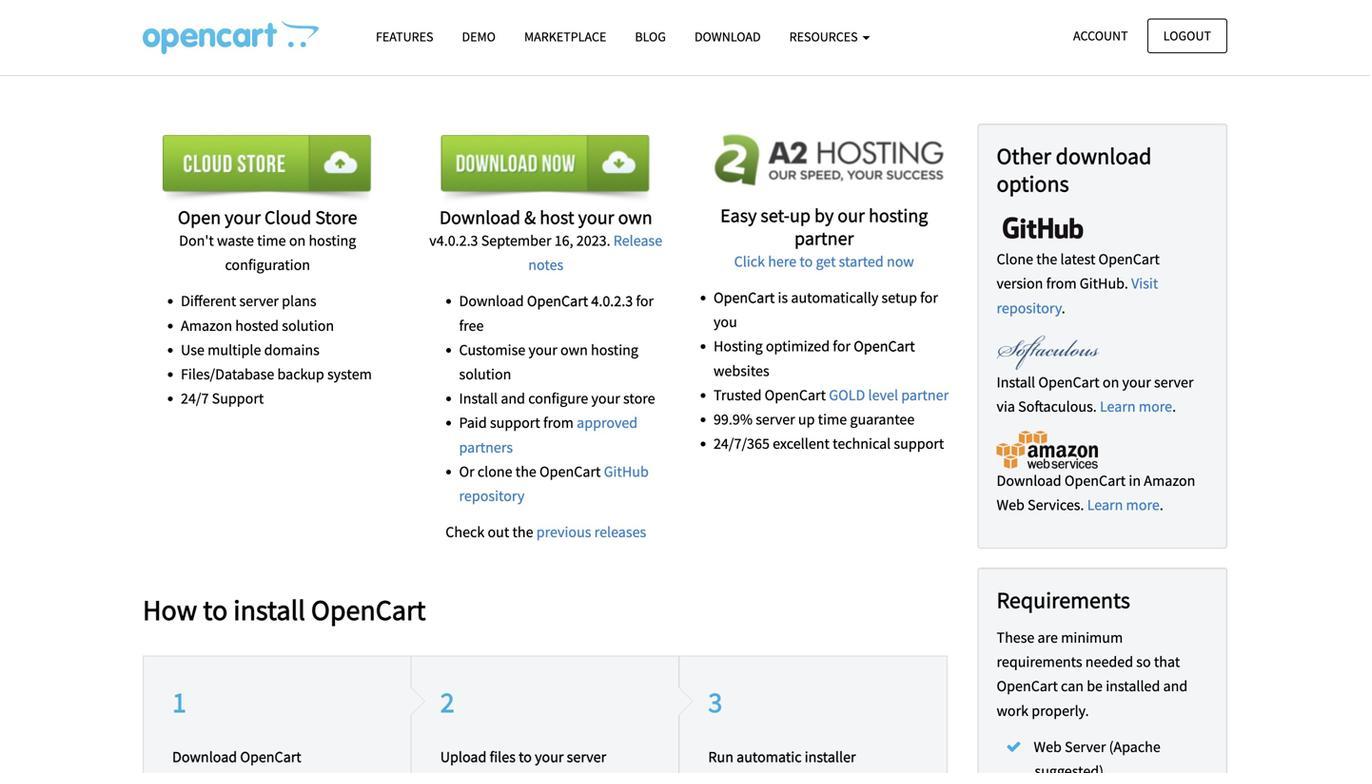 Task type: locate. For each thing, give the bounding box(es) containing it.
started
[[839, 252, 884, 271]]

for right the 4.0.2.3
[[636, 292, 654, 311]]

1 vertical spatial the
[[516, 462, 537, 481]]

0 vertical spatial partner
[[795, 226, 854, 250]]

approved partners link
[[459, 414, 638, 457]]

1 vertical spatial hosting
[[309, 231, 356, 250]]

0 horizontal spatial own
[[560, 341, 588, 360]]

and
[[501, 389, 525, 408], [1163, 677, 1188, 696]]

2 horizontal spatial to
[[800, 252, 813, 271]]

download for download & host your own
[[439, 206, 521, 229]]

1 horizontal spatial solution
[[459, 365, 511, 384]]

download for download
[[695, 28, 761, 45]]

learn more link down in
[[1087, 496, 1160, 515]]

download up free
[[459, 292, 524, 311]]

2 vertical spatial .
[[1160, 496, 1164, 515]]

v4.0.2.3
[[429, 231, 478, 250]]

setup
[[882, 288, 917, 307]]

1 vertical spatial learn more link
[[1087, 496, 1160, 515]]

get started now image
[[709, 128, 951, 192]]

0 horizontal spatial amazon
[[181, 316, 232, 335]]

to left get
[[800, 252, 813, 271]]

these are minimum requirements needed so that opencart can be installed and work properly.
[[997, 629, 1188, 721]]

on down "cloud"
[[289, 231, 306, 250]]

repository down version
[[997, 299, 1062, 318]]

github repository link
[[459, 462, 649, 506]]

marketplace link
[[510, 20, 621, 53]]

you
[[714, 313, 737, 332]]

repository
[[997, 299, 1062, 318], [459, 487, 525, 506]]

amazon inside 'different server plans amazon hosted solution use multiple domains files/database backup system 24/7 support'
[[181, 316, 232, 335]]

0 horizontal spatial support
[[490, 414, 540, 433]]

0 vertical spatial from
[[1046, 274, 1077, 293]]

hosting down the 4.0.2.3
[[591, 341, 638, 360]]

1 horizontal spatial web
[[1034, 738, 1062, 757]]

0 vertical spatial learn more .
[[1100, 397, 1176, 416]]

1 horizontal spatial and
[[1163, 677, 1188, 696]]

(apache
[[1109, 738, 1161, 757]]

download up v4.0.2.3
[[439, 206, 521, 229]]

support
[[490, 414, 540, 433], [894, 434, 944, 453]]

cloud
[[265, 206, 312, 229]]

more up in
[[1139, 397, 1172, 416]]

0 vertical spatial own
[[618, 206, 652, 229]]

.
[[1062, 299, 1065, 318], [1172, 397, 1176, 416], [1160, 496, 1164, 515]]

web up suggested)
[[1034, 738, 1062, 757]]

learn more . for in
[[1087, 496, 1164, 515]]

hosting up now
[[869, 204, 928, 227]]

partner inside the hosting optimized for opencart websites trusted opencart gold level partner 99.9% server up time guarantee 24/7/365 excellent technical support
[[901, 386, 949, 405]]

system
[[327, 365, 372, 384]]

up inside easy set-up by our hosting partner click here to get started now
[[790, 204, 811, 227]]

download down 1
[[172, 748, 237, 767]]

2 horizontal spatial for
[[920, 288, 938, 307]]

0 horizontal spatial .
[[1062, 299, 1065, 318]]

1 vertical spatial and
[[1163, 677, 1188, 696]]

web left services.
[[997, 496, 1025, 515]]

1 vertical spatial repository
[[459, 487, 525, 506]]

amazon right in
[[1144, 472, 1195, 491]]

1 vertical spatial web
[[1034, 738, 1062, 757]]

0 horizontal spatial time
[[257, 231, 286, 250]]

download up services.
[[997, 472, 1062, 491]]

hosting
[[869, 204, 928, 227], [309, 231, 356, 250], [591, 341, 638, 360]]

install up the via
[[997, 373, 1035, 392]]

0 vertical spatial more
[[1139, 397, 1172, 416]]

services.
[[1028, 496, 1084, 515]]

for down is automatically setup for you
[[833, 337, 851, 356]]

1 horizontal spatial hosting
[[591, 341, 638, 360]]

1 vertical spatial support
[[894, 434, 944, 453]]

2023.
[[576, 231, 610, 250]]

0 vertical spatial and
[[501, 389, 525, 408]]

suggested)
[[1035, 762, 1104, 774]]

run
[[708, 748, 734, 767]]

1 horizontal spatial amazon
[[1144, 472, 1195, 491]]

the
[[1036, 250, 1057, 269], [516, 462, 537, 481], [512, 523, 533, 542]]

waste
[[217, 231, 254, 250]]

0 vertical spatial hosting
[[869, 204, 928, 227]]

amazon for different server plans amazon hosted solution use multiple domains files/database backup system 24/7 support
[[181, 316, 232, 335]]

is
[[778, 288, 788, 307]]

properly.
[[1032, 702, 1089, 721]]

resources link
[[775, 20, 884, 53]]

1 horizontal spatial .
[[1160, 496, 1164, 515]]

1 vertical spatial own
[[560, 341, 588, 360]]

learn more . up in
[[1100, 397, 1176, 416]]

learn more link
[[1100, 397, 1172, 416], [1087, 496, 1160, 515]]

0 horizontal spatial to
[[203, 592, 228, 628]]

repository for clone
[[459, 487, 525, 506]]

via
[[997, 397, 1015, 416]]

1 horizontal spatial install
[[997, 373, 1035, 392]]

own up release
[[618, 206, 652, 229]]

blog
[[635, 28, 666, 45]]

&
[[524, 206, 536, 229]]

install inside customise your own hosting solution install and configure your store
[[459, 389, 498, 408]]

the for opencart
[[516, 462, 537, 481]]

learn right "softaculous."
[[1100, 397, 1136, 416]]

0 horizontal spatial install
[[459, 389, 498, 408]]

paid support from
[[459, 414, 577, 433]]

2 vertical spatial the
[[512, 523, 533, 542]]

1 vertical spatial amazon
[[1144, 472, 1195, 491]]

learn for in
[[1087, 496, 1123, 515]]

0 horizontal spatial and
[[501, 389, 525, 408]]

different
[[181, 292, 236, 311]]

3
[[708, 685, 722, 720]]

0 horizontal spatial for
[[636, 292, 654, 311]]

1 horizontal spatial repository
[[997, 299, 1062, 318]]

logout
[[1163, 27, 1211, 44]]

solution down plans
[[282, 316, 334, 335]]

learn
[[1100, 397, 1136, 416], [1087, 496, 1123, 515]]

1 vertical spatial .
[[1172, 397, 1176, 416]]

from down "configure"
[[543, 414, 574, 433]]

to right how
[[203, 592, 228, 628]]

amazon
[[181, 316, 232, 335], [1144, 472, 1195, 491]]

1 vertical spatial learn
[[1087, 496, 1123, 515]]

hosting down store
[[309, 231, 356, 250]]

. for on
[[1172, 397, 1176, 416]]

0 vertical spatial web
[[997, 496, 1025, 515]]

amazon inside download opencart in amazon web services.
[[1144, 472, 1195, 491]]

here
[[768, 252, 797, 271]]

learn right services.
[[1087, 496, 1123, 515]]

the left latest
[[1036, 250, 1057, 269]]

0 vertical spatial learn more link
[[1100, 397, 1172, 416]]

hosting optimized for opencart websites trusted opencart gold level partner 99.9% server up time guarantee 24/7/365 excellent technical support
[[714, 337, 949, 453]]

the right the out
[[512, 523, 533, 542]]

previous
[[536, 523, 591, 542]]

download right blog
[[695, 28, 761, 45]]

1 vertical spatial time
[[818, 410, 847, 429]]

0 vertical spatial repository
[[997, 299, 1062, 318]]

these
[[997, 629, 1035, 648]]

1 vertical spatial up
[[798, 410, 815, 429]]

and up paid support from at the left bottom of page
[[501, 389, 525, 408]]

opencart inside install opencart on your server via softaculous.
[[1038, 373, 1100, 392]]

0 horizontal spatial repository
[[459, 487, 525, 506]]

own down for free
[[560, 341, 588, 360]]

host
[[540, 206, 574, 229]]

0 vertical spatial learn
[[1100, 397, 1136, 416]]

time down 'gold'
[[818, 410, 847, 429]]

1 vertical spatial learn more .
[[1087, 496, 1164, 515]]

on
[[289, 231, 306, 250], [1103, 373, 1119, 392]]

from down latest
[[1046, 274, 1077, 293]]

web inside web server (apache suggested)
[[1034, 738, 1062, 757]]

0 horizontal spatial on
[[289, 231, 306, 250]]

1 vertical spatial solution
[[459, 365, 511, 384]]

options
[[997, 169, 1069, 198]]

repository down clone
[[459, 487, 525, 506]]

1 horizontal spatial support
[[894, 434, 944, 453]]

opencart inside clone the latest opencart version from github.
[[1099, 250, 1160, 269]]

2 vertical spatial hosting
[[591, 341, 638, 360]]

on inside install opencart on your server via softaculous.
[[1103, 373, 1119, 392]]

to
[[800, 252, 813, 271], [203, 592, 228, 628], [519, 748, 532, 767]]

install opencart on your server via softaculous.
[[997, 373, 1194, 416]]

1 vertical spatial from
[[543, 414, 574, 433]]

solution
[[282, 316, 334, 335], [459, 365, 511, 384]]

0 vertical spatial to
[[800, 252, 813, 271]]

the for previous
[[512, 523, 533, 542]]

support down guarantee
[[894, 434, 944, 453]]

0 horizontal spatial hosting
[[309, 231, 356, 250]]

clone the latest opencart version from github.
[[997, 250, 1160, 293]]

up inside the hosting optimized for opencart websites trusted opencart gold level partner 99.9% server up time guarantee 24/7/365 excellent technical support
[[798, 410, 815, 429]]

support up partners
[[490, 414, 540, 433]]

web
[[997, 496, 1025, 515], [1034, 738, 1062, 757]]

1 horizontal spatial own
[[618, 206, 652, 229]]

the right clone
[[516, 462, 537, 481]]

release notes
[[528, 231, 662, 275]]

2 horizontal spatial .
[[1172, 397, 1176, 416]]

don't
[[179, 231, 214, 250]]

softaculous image
[[997, 332, 1100, 370]]

install up paid
[[459, 389, 498, 408]]

partner right level
[[901, 386, 949, 405]]

up
[[790, 204, 811, 227], [798, 410, 815, 429]]

install
[[997, 373, 1035, 392], [459, 389, 498, 408]]

be
[[1087, 677, 1103, 696]]

0 horizontal spatial partner
[[795, 226, 854, 250]]

0 vertical spatial time
[[257, 231, 286, 250]]

to inside easy set-up by our hosting partner click here to get started now
[[800, 252, 813, 271]]

0 vertical spatial amazon
[[181, 316, 232, 335]]

upload files to your server
[[440, 748, 606, 767]]

time up configuration
[[257, 231, 286, 250]]

gold
[[829, 386, 865, 405]]

for
[[920, 288, 938, 307], [636, 292, 654, 311], [833, 337, 851, 356]]

to right files
[[519, 748, 532, 767]]

learn more .
[[1100, 397, 1176, 416], [1087, 496, 1164, 515]]

free
[[459, 316, 484, 335]]

up up excellent
[[798, 410, 815, 429]]

1 horizontal spatial on
[[1103, 373, 1119, 392]]

for right setup
[[920, 288, 938, 307]]

0 vertical spatial up
[[790, 204, 811, 227]]

more for amazon
[[1126, 496, 1160, 515]]

automatic
[[737, 748, 802, 767]]

1 vertical spatial on
[[1103, 373, 1119, 392]]

hosting
[[714, 337, 763, 356]]

open your cloud store don't waste time on hosting configuration
[[178, 206, 357, 275]]

hosted
[[235, 316, 279, 335]]

clone
[[478, 462, 512, 481]]

features
[[376, 28, 433, 45]]

1 horizontal spatial for
[[833, 337, 851, 356]]

0 horizontal spatial solution
[[282, 316, 334, 335]]

repository inside github repository
[[459, 487, 525, 506]]

amazon down different
[[181, 316, 232, 335]]

1 vertical spatial partner
[[901, 386, 949, 405]]

marketplace
[[524, 28, 606, 45]]

download inside download opencart in amazon web services.
[[997, 472, 1062, 491]]

1 horizontal spatial time
[[818, 410, 847, 429]]

repository inside visit repository
[[997, 299, 1062, 318]]

0 vertical spatial the
[[1036, 250, 1057, 269]]

websites
[[714, 361, 769, 380]]

0 vertical spatial .
[[1062, 299, 1065, 318]]

server inside 'different server plans amazon hosted solution use multiple domains files/database backup system 24/7 support'
[[239, 292, 279, 311]]

own
[[618, 206, 652, 229], [560, 341, 588, 360]]

account
[[1073, 27, 1128, 44]]

99.9%
[[714, 410, 753, 429]]

on down visit repository
[[1103, 373, 1119, 392]]

1 horizontal spatial to
[[519, 748, 532, 767]]

and down that
[[1163, 677, 1188, 696]]

solution down customise
[[459, 365, 511, 384]]

partner up click here to get started now link
[[795, 226, 854, 250]]

opencart inside these are minimum requirements needed so that opencart can be installed and work properly.
[[997, 677, 1058, 696]]

learn more link up in
[[1100, 397, 1172, 416]]

opencart
[[1099, 250, 1160, 269], [714, 288, 775, 307], [527, 292, 588, 311], [854, 337, 915, 356], [1038, 373, 1100, 392], [765, 386, 826, 405], [540, 462, 601, 481], [1065, 472, 1126, 491], [311, 592, 426, 628], [997, 677, 1058, 696], [240, 748, 301, 767]]

up left by
[[790, 204, 811, 227]]

releases
[[594, 523, 646, 542]]

time inside open your cloud store don't waste time on hosting configuration
[[257, 231, 286, 250]]

your
[[225, 206, 261, 229], [578, 206, 614, 229], [529, 341, 557, 360], [1122, 373, 1151, 392], [591, 389, 620, 408], [535, 748, 564, 767]]

0 vertical spatial solution
[[282, 316, 334, 335]]

1 vertical spatial to
[[203, 592, 228, 628]]

1 horizontal spatial partner
[[901, 386, 949, 405]]

domains
[[264, 341, 320, 360]]

learn more . down in
[[1087, 496, 1164, 515]]

1 vertical spatial more
[[1126, 496, 1160, 515]]

install inside install opencart on your server via softaculous.
[[997, 373, 1035, 392]]

for inside the hosting optimized for opencart websites trusted opencart gold level partner 99.9% server up time guarantee 24/7/365 excellent technical support
[[833, 337, 851, 356]]

1 horizontal spatial from
[[1046, 274, 1077, 293]]

0 vertical spatial on
[[289, 231, 306, 250]]

easy
[[720, 204, 757, 227]]

can
[[1061, 677, 1084, 696]]

more down in
[[1126, 496, 1160, 515]]

2 horizontal spatial hosting
[[869, 204, 928, 227]]

more for your
[[1139, 397, 1172, 416]]

0 horizontal spatial web
[[997, 496, 1025, 515]]

features link
[[362, 20, 448, 53]]

configure
[[528, 389, 588, 408]]

server inside install opencart on your server via softaculous.
[[1154, 373, 1194, 392]]



Task type: describe. For each thing, give the bounding box(es) containing it.
is automatically setup for you
[[714, 288, 938, 332]]

your inside install opencart on your server via softaculous.
[[1122, 373, 1151, 392]]

download for download opencart in amazon web services.
[[997, 472, 1062, 491]]

technical
[[833, 434, 891, 453]]

are
[[1038, 629, 1058, 648]]

github image
[[997, 209, 1090, 247]]

plans
[[282, 292, 317, 311]]

softaculous.
[[1018, 397, 1097, 416]]

blog link
[[621, 20, 680, 53]]

0 horizontal spatial from
[[543, 414, 574, 433]]

learn more link for in
[[1087, 496, 1160, 515]]

requirements
[[997, 653, 1082, 672]]

your inside open your cloud store don't waste time on hosting configuration
[[225, 206, 261, 229]]

gold level partner link
[[829, 386, 949, 405]]

different server plans amazon hosted solution use multiple domains files/database backup system 24/7 support
[[181, 292, 372, 408]]

customise
[[459, 341, 525, 360]]

learn for on
[[1100, 397, 1136, 416]]

logout link
[[1147, 19, 1227, 53]]

so
[[1136, 653, 1151, 672]]

download link
[[680, 20, 775, 53]]

open cloud store image
[[163, 135, 372, 206]]

release
[[614, 231, 662, 250]]

other
[[997, 142, 1051, 170]]

solution inside customise your own hosting solution install and configure your store
[[459, 365, 511, 384]]

release notes link
[[528, 231, 662, 275]]

v4.0.2.3 september 16, 2023.
[[429, 231, 614, 250]]

support
[[212, 389, 264, 408]]

customise your own hosting solution install and configure your store
[[459, 341, 655, 408]]

opencart inside download opencart in amazon web services.
[[1065, 472, 1126, 491]]

download
[[1056, 142, 1152, 170]]

optimized
[[766, 337, 830, 356]]

work
[[997, 702, 1029, 721]]

on inside open your cloud store don't waste time on hosting configuration
[[289, 231, 306, 250]]

partners
[[459, 438, 513, 457]]

hosting inside customise your own hosting solution install and configure your store
[[591, 341, 638, 360]]

hosting inside easy set-up by our hosting partner click here to get started now
[[869, 204, 928, 227]]

out
[[488, 523, 509, 542]]

check out the previous releases
[[446, 523, 646, 542]]

files/database
[[181, 365, 274, 384]]

download for download opencart 4.0.2.3
[[459, 292, 524, 311]]

repository for the
[[997, 299, 1062, 318]]

set-
[[761, 204, 790, 227]]

september
[[481, 231, 551, 250]]

demo
[[462, 28, 496, 45]]

version
[[997, 274, 1043, 293]]

configuration
[[225, 256, 310, 275]]

24/7
[[181, 389, 209, 408]]

download opencart
[[172, 748, 301, 767]]

click
[[734, 252, 765, 271]]

for free
[[459, 292, 654, 335]]

0 vertical spatial support
[[490, 414, 540, 433]]

github repository
[[459, 462, 649, 506]]

from inside clone the latest opencart version from github.
[[1046, 274, 1077, 293]]

how to install opencart
[[143, 592, 426, 628]]

guarantee
[[850, 410, 915, 429]]

in
[[1129, 472, 1141, 491]]

previous releases link
[[536, 523, 646, 542]]

16,
[[554, 231, 573, 250]]

account link
[[1057, 19, 1144, 53]]

download & host your own
[[439, 206, 652, 229]]

solution inside 'different server plans amazon hosted solution use multiple domains files/database backup system 24/7 support'
[[282, 316, 334, 335]]

level
[[868, 386, 898, 405]]

backup
[[277, 365, 324, 384]]

check
[[446, 523, 485, 542]]

time inside the hosting optimized for opencart websites trusted opencart gold level partner 99.9% server up time guarantee 24/7/365 excellent technical support
[[818, 410, 847, 429]]

web inside download opencart in amazon web services.
[[997, 496, 1025, 515]]

approved partners
[[459, 414, 638, 457]]

latest
[[1060, 250, 1096, 269]]

files
[[490, 748, 516, 767]]

server inside the hosting optimized for opencart websites trusted opencart gold level partner 99.9% server up time guarantee 24/7/365 excellent technical support
[[756, 410, 795, 429]]

installer
[[805, 748, 856, 767]]

installed
[[1106, 677, 1160, 696]]

get
[[816, 252, 836, 271]]

support inside the hosting optimized for opencart websites trusted opencart gold level partner 99.9% server up time guarantee 24/7/365 excellent technical support
[[894, 434, 944, 453]]

download opencart now image
[[441, 135, 651, 206]]

excellent
[[773, 434, 830, 453]]

learn more link for on
[[1100, 397, 1172, 416]]

and inside customise your own hosting solution install and configure your store
[[501, 389, 525, 408]]

download opencart 4.0.2.3
[[459, 292, 633, 311]]

for inside is automatically setup for you
[[920, 288, 938, 307]]

store
[[315, 206, 357, 229]]

run automatic installer
[[708, 748, 856, 767]]

24/7/365
[[714, 434, 770, 453]]

that
[[1154, 653, 1180, 672]]

requirements
[[997, 586, 1130, 614]]

upload
[[440, 748, 487, 767]]

2
[[440, 685, 454, 720]]

learn more . for on
[[1100, 397, 1176, 416]]

partner inside easy set-up by our hosting partner click here to get started now
[[795, 226, 854, 250]]

install
[[233, 592, 305, 628]]

visit repository link
[[997, 274, 1158, 318]]

web server (apache suggested)
[[1034, 738, 1161, 774]]

notes
[[528, 256, 564, 275]]

2 vertical spatial to
[[519, 748, 532, 767]]

own inside customise your own hosting solution install and configure your store
[[560, 341, 588, 360]]

needed
[[1085, 653, 1133, 672]]

download for download opencart
[[172, 748, 237, 767]]

clone
[[997, 250, 1033, 269]]

opencart - downloads image
[[143, 20, 319, 54]]

server
[[1065, 738, 1106, 757]]

open
[[178, 206, 221, 229]]

hosting inside open your cloud store don't waste time on hosting configuration
[[309, 231, 356, 250]]

the inside clone the latest opencart version from github.
[[1036, 250, 1057, 269]]

multiple
[[208, 341, 261, 360]]

. for in
[[1160, 496, 1164, 515]]

approved
[[577, 414, 638, 433]]

1
[[172, 685, 186, 720]]

and inside these are minimum requirements needed so that opencart can be installed and work properly.
[[1163, 677, 1188, 696]]

how
[[143, 592, 197, 628]]

for inside for free
[[636, 292, 654, 311]]

amazon for download opencart in amazon web services.
[[1144, 472, 1195, 491]]

4.0.2.3
[[591, 292, 633, 311]]

our
[[838, 204, 865, 227]]

trusted
[[714, 386, 762, 405]]



Task type: vqa. For each thing, say whether or not it's contained in the screenshot.
bottommost .
yes



